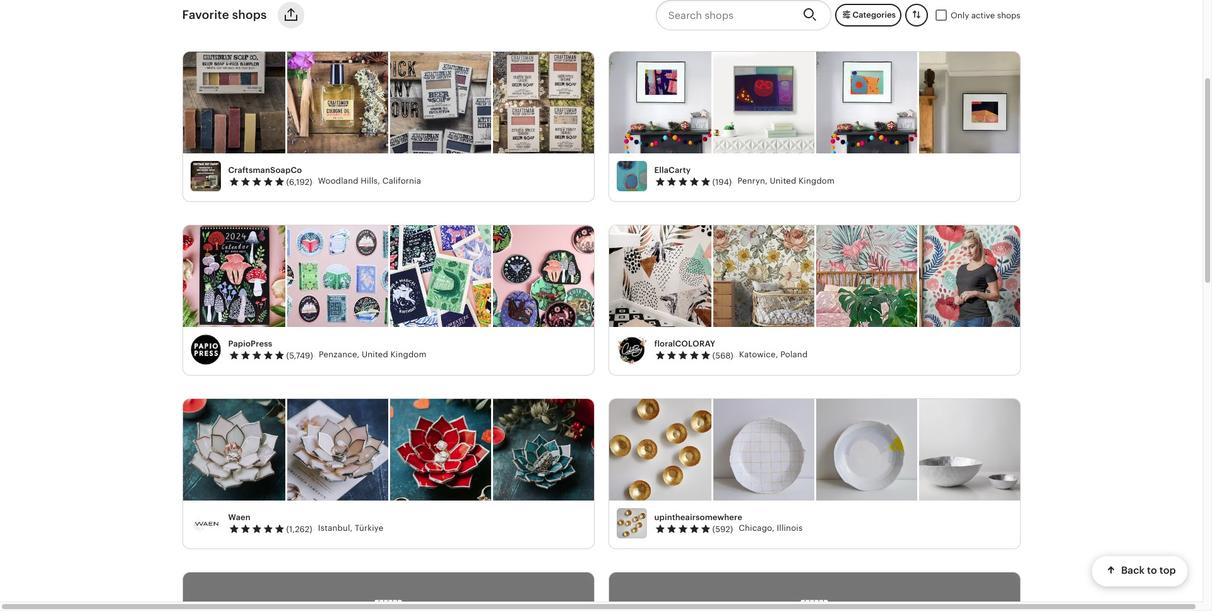 Task type: locate. For each thing, give the bounding box(es) containing it.
illinois
[[777, 524, 803, 533]]

istanbul,
[[318, 524, 353, 533]]

0 horizontal spatial united
[[362, 350, 388, 360]]

papiopress
[[228, 339, 272, 349]]

1 vertical spatial united
[[362, 350, 388, 360]]

categories
[[853, 10, 896, 19]]

floralcoloray
[[654, 339, 716, 349]]

shops right "active" at the right top
[[997, 11, 1021, 20]]

penzance,
[[319, 350, 360, 360]]

avatar belonging to floralcoloray image
[[617, 335, 647, 365]]

favorite shops
[[182, 8, 267, 21]]

shops right favorite
[[232, 8, 267, 21]]

1 vertical spatial kingdom
[[391, 350, 427, 360]]

item from this shop image
[[183, 52, 286, 154], [287, 52, 388, 154], [390, 52, 491, 154], [493, 52, 594, 154], [609, 52, 712, 154], [714, 52, 815, 154], [816, 52, 917, 154], [919, 52, 1020, 154], [183, 226, 286, 327], [287, 226, 388, 327], [390, 226, 491, 327], [493, 226, 594, 327], [609, 226, 712, 327], [714, 226, 815, 327], [816, 226, 917, 327], [919, 226, 1020, 327], [183, 399, 286, 501], [287, 399, 388, 501], [390, 399, 491, 501], [493, 399, 594, 501], [609, 399, 712, 501], [714, 399, 815, 501], [816, 399, 917, 501], [919, 399, 1020, 501]]

united right penryn,
[[770, 176, 797, 186]]

türkiye
[[355, 524, 384, 533]]

avatar belonging to waen image
[[190, 509, 221, 539]]

only active shops
[[951, 11, 1021, 20]]

craftsmansoapco
[[228, 166, 302, 175]]

penryn, united kingdom
[[738, 176, 835, 186]]

united right penzance,
[[362, 350, 388, 360]]

1 horizontal spatial united
[[770, 176, 797, 186]]

kingdom
[[799, 176, 835, 186], [391, 350, 427, 360]]

(5,749)
[[286, 351, 313, 360]]

upintheairsomewhere
[[654, 513, 743, 522]]

united
[[770, 176, 797, 186], [362, 350, 388, 360]]

chicago, illinois
[[739, 524, 803, 533]]

penryn,
[[738, 176, 768, 186]]

avatar belonging to papiopress image
[[190, 335, 221, 365]]

avatar belonging to upintheairsomewhere image
[[617, 509, 647, 539]]

back to top
[[1122, 565, 1176, 577]]

shops
[[232, 8, 267, 21], [997, 11, 1021, 20]]

0 vertical spatial kingdom
[[799, 176, 835, 186]]

(568)
[[713, 351, 734, 360]]

0 vertical spatial united
[[770, 176, 797, 186]]

united for penzance,
[[362, 350, 388, 360]]

(592)
[[713, 524, 733, 534]]

1 horizontal spatial kingdom
[[799, 176, 835, 186]]

(6,192)
[[286, 177, 312, 187]]

0 horizontal spatial kingdom
[[391, 350, 427, 360]]

(1,262)
[[286, 524, 312, 534]]

0 horizontal spatial shops
[[232, 8, 267, 21]]



Task type: describe. For each thing, give the bounding box(es) containing it.
(194)
[[713, 177, 732, 187]]

waen
[[228, 513, 251, 522]]

favorite
[[182, 8, 229, 21]]

poland
[[781, 350, 808, 360]]

kingdom for penryn, united kingdom
[[799, 176, 835, 186]]

chicago,
[[739, 524, 775, 533]]

hills,
[[361, 176, 380, 186]]

katowice, poland
[[739, 350, 808, 360]]

to
[[1148, 565, 1158, 577]]

woodland hills, california
[[318, 176, 421, 186]]

active
[[972, 11, 995, 20]]

1 horizontal spatial shops
[[997, 11, 1021, 20]]

categories button
[[836, 4, 902, 27]]

avatar belonging to ellacarty image
[[617, 161, 647, 192]]

united for penryn,
[[770, 176, 797, 186]]

only
[[951, 11, 969, 20]]

avatar belonging to craftsmansoapco image
[[190, 161, 221, 192]]

california
[[383, 176, 421, 186]]

top
[[1160, 565, 1176, 577]]

back
[[1122, 565, 1145, 577]]

istanbul, türkiye
[[318, 524, 384, 533]]

ellacarty
[[654, 166, 691, 175]]

back to top button
[[1093, 556, 1188, 587]]

woodland
[[318, 176, 358, 186]]

kingdom for penzance, united kingdom
[[391, 350, 427, 360]]

penzance, united kingdom
[[319, 350, 427, 360]]

katowice,
[[739, 350, 778, 360]]

Search shops text field
[[656, 0, 793, 31]]



Task type: vqa. For each thing, say whether or not it's contained in the screenshot.


